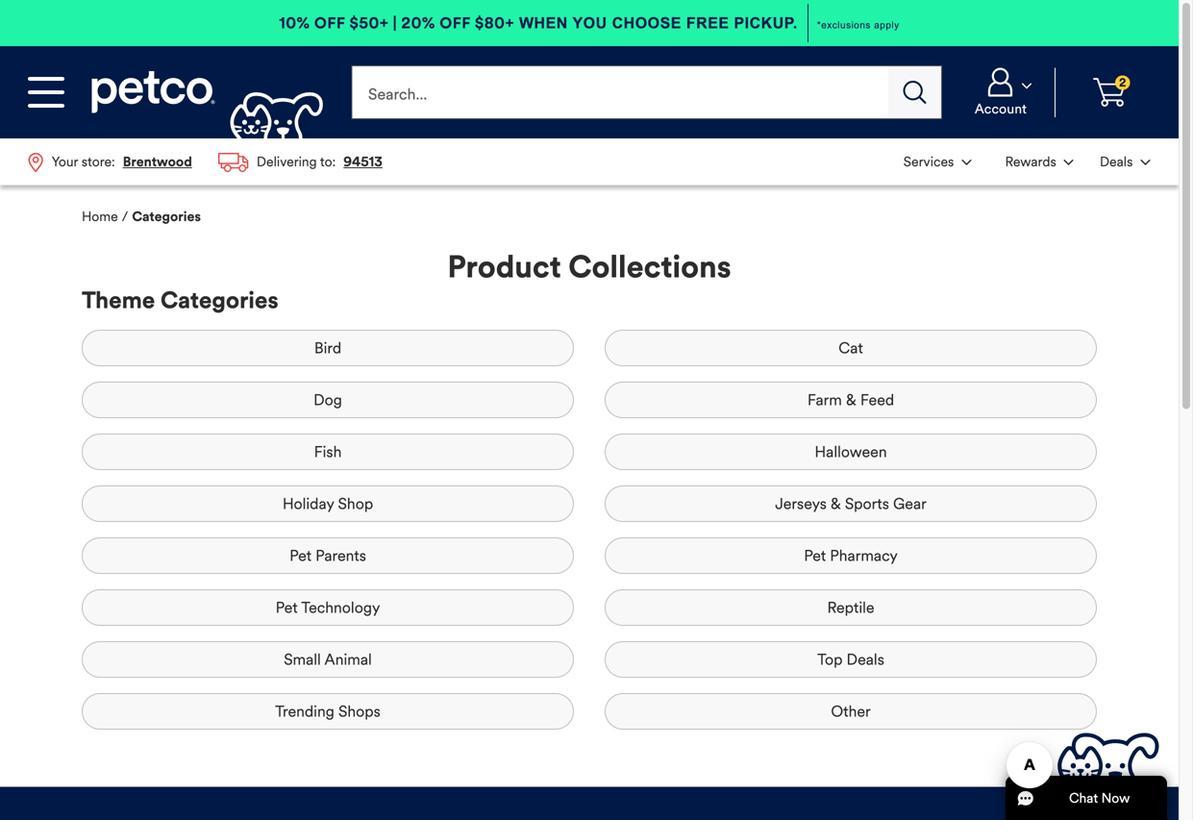 Task type: describe. For each thing, give the bounding box(es) containing it.
farm
[[808, 391, 842, 410]]

trending shops link
[[82, 693, 574, 730]]

pharmacy
[[830, 546, 898, 566]]

|
[[393, 13, 397, 33]]

home / categories
[[82, 208, 201, 225]]

choose
[[612, 14, 682, 32]]

small animal link
[[82, 642, 574, 678]]

jerseys
[[775, 494, 827, 514]]

collections
[[569, 248, 731, 286]]

when
[[519, 14, 568, 32]]

gear
[[893, 494, 927, 514]]

cat
[[839, 339, 863, 358]]

farm & feed
[[808, 391, 894, 410]]

feed
[[860, 391, 894, 410]]

apply
[[874, 20, 900, 30]]

cat link
[[605, 330, 1097, 367]]

carat down icon 13 image inside popup button
[[962, 160, 971, 166]]

fish
[[314, 442, 342, 462]]

pickup.
[[734, 14, 798, 32]]

halloween link
[[605, 434, 1097, 470]]

holiday shop
[[282, 494, 373, 514]]

top deals link
[[605, 642, 1097, 678]]

top
[[817, 650, 843, 669]]

2 off from the left
[[440, 13, 471, 33]]

jerseys & sports gear
[[775, 494, 927, 514]]

pet for pet technology
[[276, 598, 298, 617]]

top deals
[[817, 650, 884, 669]]

deals
[[847, 650, 884, 669]]

pet parents link
[[82, 538, 574, 574]]

theme
[[82, 286, 155, 315]]

2 list from the left
[[891, 138, 1163, 185]]

2
[[1119, 75, 1126, 90]]

pet for pet parents
[[290, 546, 312, 566]]

search image
[[904, 81, 927, 104]]

*exclusions apply
[[817, 20, 900, 30]]

pet technology link
[[82, 590, 574, 626]]

you
[[573, 14, 607, 32]]

small animal
[[284, 650, 372, 669]]

/
[[122, 208, 128, 225]]

product
[[447, 248, 561, 286]]

shops
[[338, 702, 381, 721]]

*exclusions
[[817, 20, 871, 30]]

1 off from the left
[[314, 13, 345, 33]]

2 link
[[1063, 68, 1156, 117]]

carat down icon 13 button
[[892, 140, 983, 183]]

0 vertical spatial categories
[[132, 208, 201, 225]]

other
[[831, 702, 871, 721]]

product collections theme categories
[[82, 248, 731, 315]]

bird
[[314, 339, 341, 358]]

$80+
[[475, 13, 514, 33]]



Task type: vqa. For each thing, say whether or not it's contained in the screenshot.
first Rating from the right
no



Task type: locate. For each thing, give the bounding box(es) containing it.
other link
[[605, 693, 1097, 730]]

animal
[[324, 650, 372, 669]]

1 vertical spatial categories
[[161, 286, 278, 315]]

pet pharmacy
[[804, 546, 898, 566]]

1 horizontal spatial off
[[440, 13, 471, 33]]

pet left pharmacy
[[804, 546, 826, 566]]

off right 20%
[[440, 13, 471, 33]]

pet inside pet technology link
[[276, 598, 298, 617]]

pet pharmacy link
[[605, 538, 1097, 574]]

free
[[686, 14, 729, 32]]

trending shops
[[275, 702, 381, 721]]

pet for pet pharmacy
[[804, 546, 826, 566]]

pet technology
[[276, 598, 380, 617]]

pet inside the pet parents link
[[290, 546, 312, 566]]

pet
[[290, 546, 312, 566], [804, 546, 826, 566], [276, 598, 298, 617]]

1 horizontal spatial list
[[891, 138, 1163, 185]]

0 vertical spatial &
[[846, 391, 856, 410]]

holiday shop link
[[82, 486, 574, 522]]

Search search field
[[351, 65, 889, 119]]

reptile
[[827, 598, 874, 617]]

$50+
[[350, 13, 389, 33]]

& for jerseys
[[831, 494, 841, 514]]

shop
[[338, 494, 373, 514]]

off right 10%
[[314, 13, 345, 33]]

categories inside product collections theme categories
[[161, 286, 278, 315]]

parents
[[316, 546, 366, 566]]

trending
[[275, 702, 334, 721]]

halloween
[[815, 442, 887, 462]]

pet parents
[[290, 546, 366, 566]]

bird link
[[82, 330, 574, 367]]

1 horizontal spatial &
[[846, 391, 856, 410]]

pet left technology
[[276, 598, 298, 617]]

carat down icon 13 image
[[1022, 83, 1032, 89], [962, 160, 971, 166], [1064, 160, 1074, 166], [1141, 160, 1150, 166]]

10%
[[279, 13, 310, 33]]

10% off $50+ | 20% off $80+ when you choose free pickup.
[[279, 13, 798, 33]]

20%
[[401, 13, 435, 33]]

holiday
[[282, 494, 334, 514]]

jerseys & sports gear link
[[605, 486, 1097, 522]]

categories
[[132, 208, 201, 225], [161, 286, 278, 315]]

off
[[314, 13, 345, 33], [440, 13, 471, 33]]

sports
[[845, 494, 889, 514]]

& left feed at the top right of the page
[[846, 391, 856, 410]]

farm & feed link
[[605, 382, 1097, 418]]

reptile link
[[605, 590, 1097, 626]]

home link
[[82, 208, 118, 225]]

home
[[82, 208, 118, 225]]

0 horizontal spatial off
[[314, 13, 345, 33]]

fish link
[[82, 434, 574, 470]]

0 horizontal spatial &
[[831, 494, 841, 514]]

pet inside pet pharmacy link
[[804, 546, 826, 566]]

& left sports
[[831, 494, 841, 514]]

categories link
[[132, 208, 201, 225]]

carat down icon 13 button
[[955, 68, 1047, 117], [986, 140, 1085, 183], [1089, 140, 1161, 183]]

pet left the parents
[[290, 546, 312, 566]]

small
[[284, 650, 321, 669]]

&
[[846, 391, 856, 410], [831, 494, 841, 514]]

0 horizontal spatial list
[[15, 138, 396, 185]]

& for farm
[[846, 391, 856, 410]]

1 list from the left
[[15, 138, 396, 185]]

dog link
[[82, 382, 574, 418]]

1 vertical spatial &
[[831, 494, 841, 514]]

list
[[15, 138, 396, 185], [891, 138, 1163, 185]]

technology
[[301, 598, 380, 617]]

dog
[[314, 391, 342, 410]]



